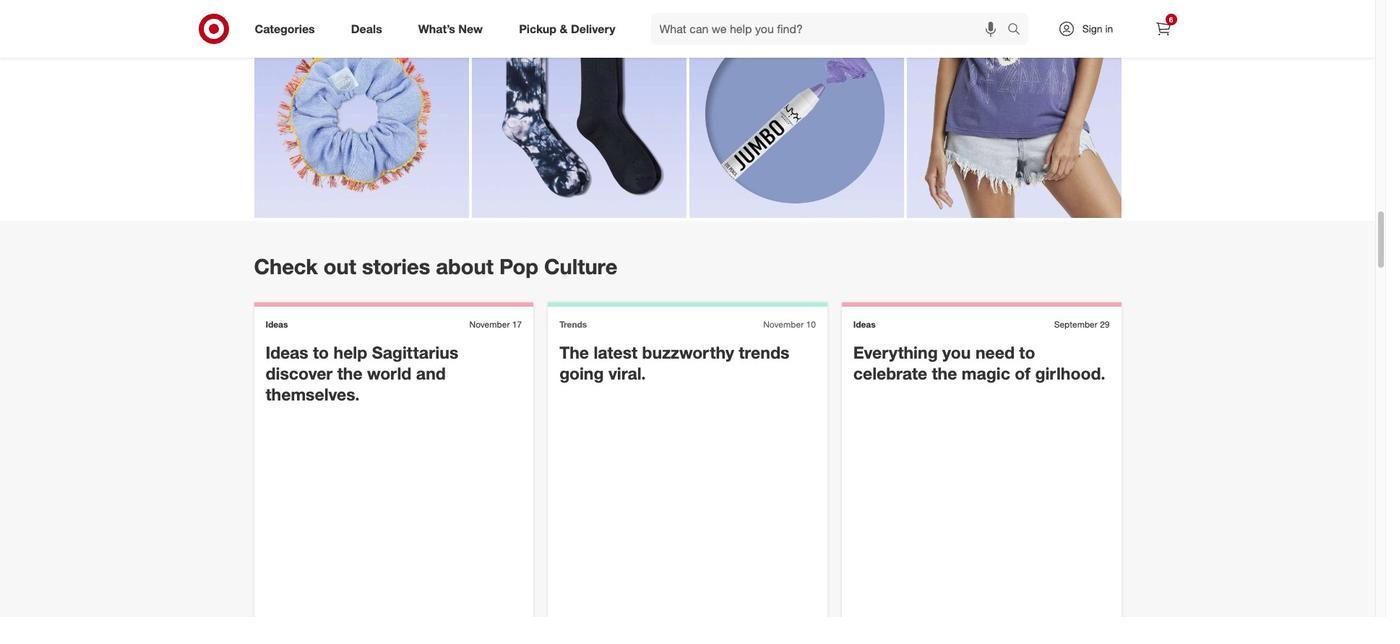 Task type: describe. For each thing, give the bounding box(es) containing it.
everything you need to celebrate the magic of girlhood.
[[853, 343, 1106, 384]]

magic
[[962, 364, 1010, 384]]

6
[[1169, 15, 1173, 24]]

culture
[[544, 254, 617, 280]]

deals
[[351, 21, 382, 36]]

the latest buzzworthy trends going viral.
[[560, 343, 790, 384]]

ideas for ideas to help sagittarius discover the world and themselves.
[[266, 320, 288, 330]]

world
[[367, 364, 412, 384]]

stories
[[362, 254, 430, 280]]

categories link
[[242, 13, 333, 45]]

to inside everything you need to celebrate the magic of girlhood.
[[1019, 343, 1035, 363]]

sign in link
[[1045, 13, 1136, 45]]

17
[[512, 320, 522, 330]]

search button
[[1001, 13, 1035, 48]]

and
[[416, 364, 446, 384]]

about
[[436, 254, 494, 280]]

delivery
[[571, 21, 615, 36]]

new
[[458, 21, 483, 36]]

trends
[[560, 320, 587, 330]]

10
[[806, 320, 816, 330]]

the
[[560, 343, 589, 363]]

sagittarius
[[372, 343, 458, 363]]

the for to
[[337, 364, 363, 384]]

in
[[1105, 22, 1113, 35]]

themselves.
[[266, 384, 360, 405]]

to inside the ideas to help sagittarius discover the world and themselves.
[[313, 343, 329, 363]]

november 10
[[763, 320, 816, 330]]

what's new
[[418, 21, 483, 36]]

november for sagittarius
[[469, 320, 510, 330]]

deals link
[[339, 13, 400, 45]]

6 link
[[1147, 13, 1179, 45]]

pop
[[499, 254, 538, 280]]

what's
[[418, 21, 455, 36]]

help
[[334, 343, 367, 363]]

discover
[[266, 364, 333, 384]]

What can we help you find? suggestions appear below search field
[[651, 13, 1011, 45]]

categories
[[255, 21, 315, 36]]



Task type: locate. For each thing, give the bounding box(es) containing it.
check out stories about pop culture
[[254, 254, 617, 280]]

1 to from the left
[[313, 343, 329, 363]]

september
[[1054, 320, 1098, 330]]

the for you
[[932, 364, 957, 384]]

out
[[324, 254, 356, 280]]

to
[[313, 343, 329, 363], [1019, 343, 1035, 363]]

everything
[[853, 343, 938, 363]]

viral.
[[608, 364, 646, 384]]

2 november from the left
[[763, 320, 804, 330]]

1 horizontal spatial to
[[1019, 343, 1035, 363]]

celebrate
[[853, 364, 927, 384]]

latest
[[594, 343, 638, 363]]

november left 17
[[469, 320, 510, 330]]

november left 10
[[763, 320, 804, 330]]

september 29
[[1054, 320, 1110, 330]]

to left help
[[313, 343, 329, 363]]

november 17
[[469, 320, 522, 330]]

the
[[337, 364, 363, 384], [932, 364, 957, 384]]

girlhood.
[[1035, 364, 1106, 384]]

pickup & delivery
[[519, 21, 615, 36]]

ideas inside the ideas to help sagittarius discover the world and themselves.
[[266, 343, 308, 363]]

0 horizontal spatial november
[[469, 320, 510, 330]]

need
[[976, 343, 1015, 363]]

ideas
[[266, 320, 288, 330], [853, 320, 876, 330], [266, 343, 308, 363]]

you
[[943, 343, 971, 363]]

of
[[1015, 364, 1031, 384]]

the down help
[[337, 364, 363, 384]]

29
[[1100, 320, 1110, 330]]

going
[[560, 364, 604, 384]]

0 horizontal spatial to
[[313, 343, 329, 363]]

&
[[560, 21, 568, 36]]

november for trends
[[763, 320, 804, 330]]

ideas for everything you need to celebrate the magic of girlhood.
[[853, 320, 876, 330]]

ideas to help sagittarius discover the world and themselves.
[[266, 343, 458, 405]]

check
[[254, 254, 318, 280]]

what's new link
[[406, 13, 501, 45]]

2 to from the left
[[1019, 343, 1035, 363]]

trends
[[739, 343, 790, 363]]

sign
[[1082, 22, 1103, 35]]

0 horizontal spatial the
[[337, 364, 363, 384]]

2 the from the left
[[932, 364, 957, 384]]

pickup
[[519, 21, 557, 36]]

1 horizontal spatial november
[[763, 320, 804, 330]]

the inside everything you need to celebrate the magic of girlhood.
[[932, 364, 957, 384]]

to up of
[[1019, 343, 1035, 363]]

sign in
[[1082, 22, 1113, 35]]

pickup & delivery link
[[507, 13, 634, 45]]

the down you on the right of page
[[932, 364, 957, 384]]

search
[[1001, 23, 1035, 37]]

the inside the ideas to help sagittarius discover the world and themselves.
[[337, 364, 363, 384]]

buzzworthy
[[642, 343, 734, 363]]

1 horizontal spatial the
[[932, 364, 957, 384]]

1 november from the left
[[469, 320, 510, 330]]

1 the from the left
[[337, 364, 363, 384]]

november
[[469, 320, 510, 330], [763, 320, 804, 330]]



Task type: vqa. For each thing, say whether or not it's contained in the screenshot.
going
yes



